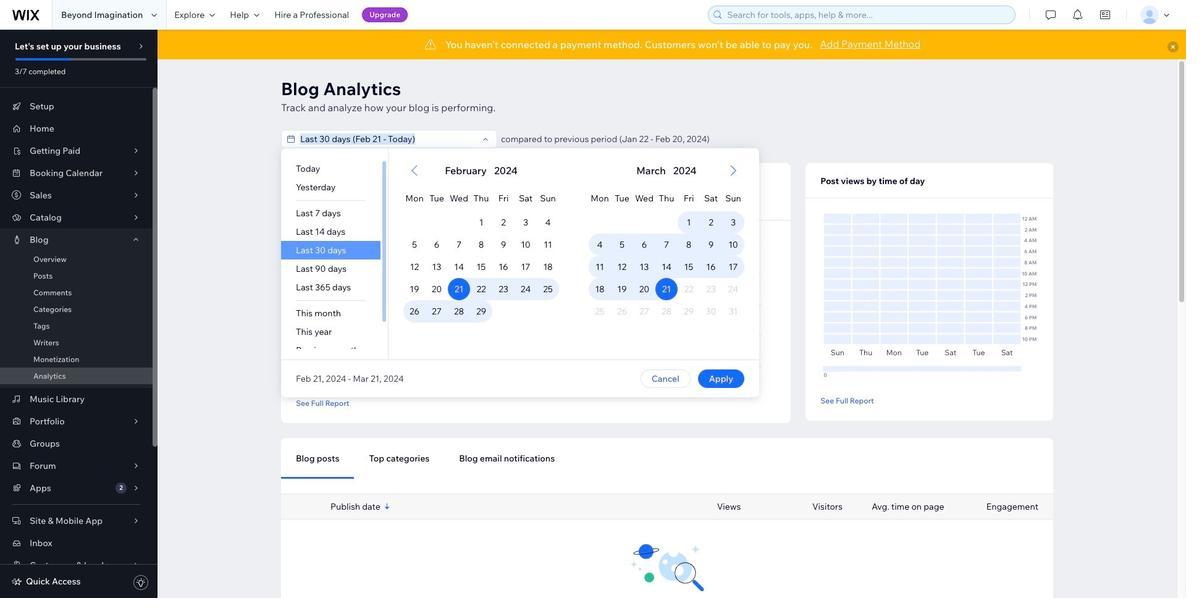 Task type: describe. For each thing, give the bounding box(es) containing it.
1 row group from the left
[[389, 211, 574, 360]]

Search for tools, apps, help & more... field
[[724, 6, 1012, 23]]

2 grid from the left
[[574, 148, 760, 360]]

1 grid from the left
[[389, 148, 574, 360]]



Task type: locate. For each thing, give the bounding box(es) containing it.
sidebar element
[[0, 30, 158, 598]]

wednesday, february 21, 2024 cell
[[448, 278, 470, 300]]

2 row group from the left
[[574, 211, 760, 360]]

row
[[404, 182, 559, 211], [589, 182, 745, 211], [404, 211, 559, 234], [589, 211, 745, 234], [404, 234, 559, 256], [589, 234, 745, 256], [404, 256, 559, 278], [589, 256, 745, 278], [404, 278, 559, 300], [589, 278, 745, 300], [404, 300, 559, 323], [589, 300, 745, 323], [404, 323, 559, 345]]

thursday, march 21, 2024 cell
[[656, 278, 678, 300]]

row group
[[389, 211, 574, 360], [574, 211, 760, 360]]

grid
[[389, 148, 574, 360], [574, 148, 760, 360]]

None field
[[297, 130, 478, 148]]

alert
[[158, 30, 1187, 59], [441, 163, 522, 178], [633, 163, 701, 178]]

list box
[[281, 159, 388, 360]]



Task type: vqa. For each thing, say whether or not it's contained in the screenshot.
grid
yes



